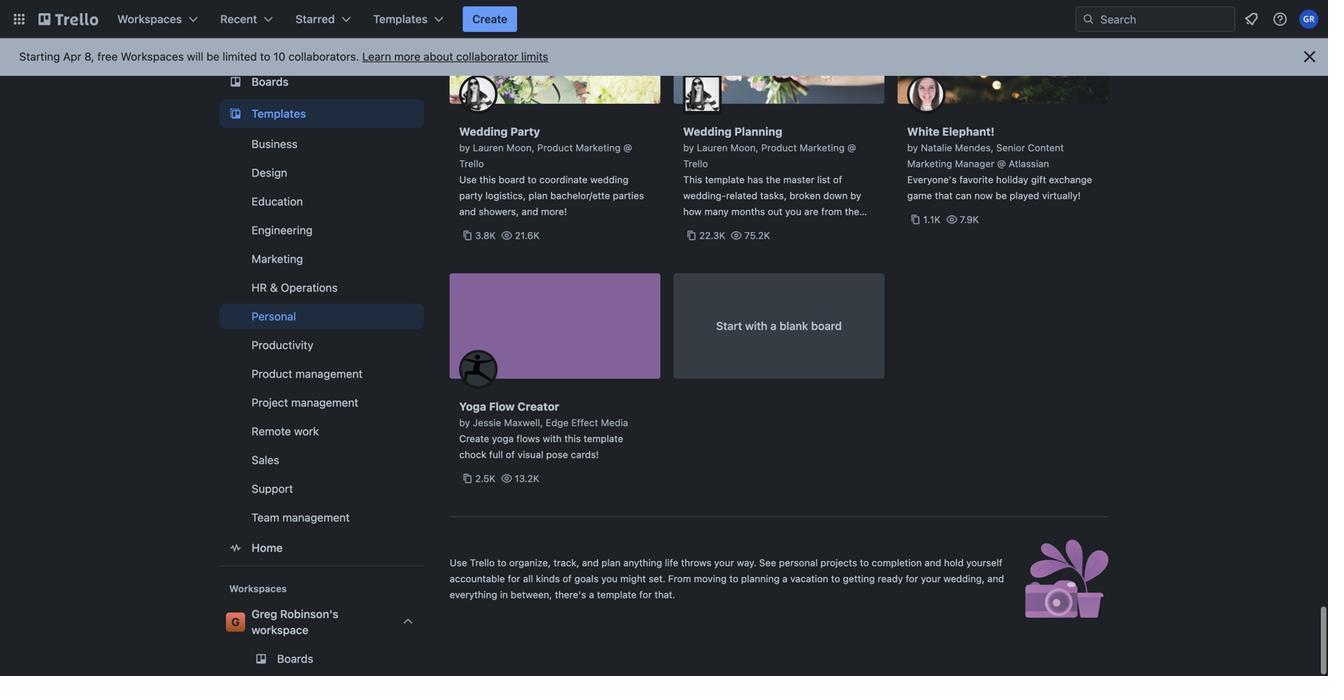 Task type: describe. For each thing, give the bounding box(es) containing it.
wedding for wedding planning
[[683, 125, 732, 138]]

see
[[759, 557, 776, 569]]

team management link
[[220, 505, 424, 531]]

bachelor/ette
[[550, 190, 610, 201]]

1 vertical spatial the
[[845, 206, 859, 217]]

product for planning
[[761, 142, 797, 153]]

create button
[[463, 6, 517, 32]]

big
[[683, 222, 697, 233]]

robinson's
[[280, 608, 339, 621]]

manager
[[955, 158, 995, 169]]

ready
[[878, 573, 903, 585]]

maxwell,
[[504, 417, 543, 428]]

personal icon image
[[1006, 537, 1109, 621]]

home image
[[226, 539, 245, 558]]

support link
[[220, 477, 424, 502]]

remote work link
[[220, 419, 424, 445]]

2 horizontal spatial a
[[782, 573, 788, 585]]

template board image
[[226, 104, 245, 124]]

from
[[821, 206, 842, 217]]

1 horizontal spatial for
[[639, 589, 652, 601]]

moon, for planning
[[730, 142, 759, 153]]

collaborator
[[456, 50, 518, 63]]

about
[[424, 50, 453, 63]]

recent button
[[211, 6, 283, 32]]

0 notifications image
[[1242, 10, 1261, 29]]

board image
[[226, 72, 245, 92]]

wedding,
[[944, 573, 985, 585]]

Search field
[[1095, 7, 1235, 31]]

2 vertical spatial workspaces
[[229, 584, 287, 595]]

lauren moon, product marketing @ trello image
[[459, 75, 498, 113]]

marketing up &
[[252, 253, 303, 266]]

team
[[252, 511, 279, 524]]

start
[[716, 319, 742, 333]]

this inside the wedding party by lauren moon, product marketing @ trello use this board to coordinate wedding party logistics, plan bachelor/ette parties and showers, and more!
[[479, 174, 496, 185]]

project management
[[252, 396, 358, 409]]

holiday
[[996, 174, 1028, 185]]

design link
[[220, 160, 424, 186]]

wedding planning by lauren moon, product marketing @ trello this template has the master list of wedding-related tasks, broken down by how many months out you are from the big day.
[[683, 125, 861, 233]]

are
[[804, 206, 819, 217]]

trello for wedding party
[[459, 158, 484, 169]]

and left hold
[[925, 557, 941, 569]]

everyone's
[[907, 174, 957, 185]]

g
[[231, 616, 240, 629]]

templates link
[[220, 100, 424, 128]]

vacation
[[790, 573, 828, 585]]

management for team management
[[282, 511, 350, 524]]

flows
[[516, 433, 540, 444]]

7.9k
[[960, 214, 979, 225]]

2.5k
[[475, 473, 496, 484]]

10
[[273, 50, 285, 63]]

full
[[489, 449, 503, 460]]

with inside button
[[745, 319, 768, 333]]

everything
[[450, 589, 497, 601]]

0 horizontal spatial the
[[766, 174, 781, 185]]

greg robinson's workspace
[[252, 608, 339, 637]]

to down projects
[[831, 573, 840, 585]]

education
[[252, 195, 303, 208]]

limited
[[223, 50, 257, 63]]

blank
[[780, 319, 808, 333]]

8,
[[84, 50, 94, 63]]

media
[[601, 417, 628, 428]]

getting
[[843, 573, 875, 585]]

way.
[[737, 557, 757, 569]]

2 horizontal spatial for
[[906, 573, 918, 585]]

sales link
[[220, 448, 424, 473]]

product inside product management link
[[252, 368, 292, 381]]

hr
[[252, 281, 267, 294]]

marketing inside 'wedding planning by lauren moon, product marketing @ trello this template has the master list of wedding-related tasks, broken down by how many months out you are from the big day.'
[[800, 142, 845, 153]]

exchange
[[1049, 174, 1092, 185]]

engineering
[[252, 224, 313, 237]]

1 boards link from the top
[[220, 68, 424, 96]]

from
[[668, 573, 691, 585]]

lauren moon, product marketing @ trello image
[[683, 75, 722, 113]]

track,
[[554, 557, 579, 569]]

more
[[394, 50, 421, 63]]

use inside the wedding party by lauren moon, product marketing @ trello use this board to coordinate wedding party logistics, plan bachelor/ette parties and showers, and more!
[[459, 174, 477, 185]]

of inside the use trello to organize, track, and plan anything life throws your way. see personal projects to completion and hold yourself accountable for all kinds of goals you might set. from moving to planning a vacation to getting ready for your wedding, and everything in between, there's a template for that.
[[563, 573, 572, 585]]

3.8k
[[475, 230, 496, 241]]

marketing inside the wedding party by lauren moon, product marketing @ trello use this board to coordinate wedding party logistics, plan bachelor/ette parties and showers, and more!
[[576, 142, 621, 153]]

be inside white elephant! by natalie mendes, senior content marketing manager @ atlassian everyone's favorite holiday gift exchange game that can now be played virtually!
[[996, 190, 1007, 201]]

white
[[907, 125, 940, 138]]

starred button
[[286, 6, 360, 32]]

workspace
[[252, 624, 309, 637]]

education link
[[220, 189, 424, 215]]

coordinate
[[539, 174, 588, 185]]

game
[[907, 190, 932, 201]]

productivity link
[[220, 333, 424, 358]]

management for product management
[[295, 368, 363, 381]]

create inside yoga flow creator by jessie maxwell, edge effect media create yoga flows with this template chock full of visual pose cards!
[[459, 433, 489, 444]]

starting apr 8, free workspaces will be limited to 10 collaborators. learn more about collaborator limits
[[19, 50, 548, 63]]

cards!
[[571, 449, 599, 460]]

create inside button
[[472, 12, 508, 26]]

team management
[[252, 511, 350, 524]]

trello for wedding planning
[[683, 158, 708, 169]]

flow
[[489, 400, 515, 413]]

anything
[[623, 557, 662, 569]]

greg
[[252, 608, 277, 621]]

that.
[[655, 589, 675, 601]]

moon, for party
[[506, 142, 535, 153]]

business
[[252, 138, 298, 151]]

effect
[[571, 417, 598, 428]]

template inside the use trello to organize, track, and plan anything life throws your way. see personal projects to completion and hold yourself accountable for all kinds of goals you might set. from moving to planning a vacation to getting ready for your wedding, and everything in between, there's a template for that.
[[597, 589, 637, 601]]

and down yourself
[[987, 573, 1004, 585]]

out
[[768, 206, 783, 217]]

collaborators.
[[288, 50, 359, 63]]

open information menu image
[[1272, 11, 1288, 27]]

productivity
[[252, 339, 313, 352]]

and down party
[[459, 206, 476, 217]]

personal
[[252, 310, 296, 323]]

remote
[[252, 425, 291, 438]]

wedding party by lauren moon, product marketing @ trello use this board to coordinate wedding party logistics, plan bachelor/ette parties and showers, and more!
[[459, 125, 644, 217]]

lauren for planning
[[697, 142, 728, 153]]

can
[[955, 190, 972, 201]]

1.1k
[[923, 214, 941, 225]]

and left more!
[[522, 206, 538, 217]]

jessie maxwell, edge effect media image
[[459, 350, 498, 389]]

logistics,
[[485, 190, 526, 201]]

greg robinson (gregrobinson96) image
[[1299, 10, 1319, 29]]

you for trello
[[601, 573, 618, 585]]

operations
[[281, 281, 338, 294]]

22.3k
[[699, 230, 726, 241]]

might
[[620, 573, 646, 585]]

learn
[[362, 50, 391, 63]]



Task type: vqa. For each thing, say whether or not it's contained in the screenshot.
settings
no



Task type: locate. For each thing, give the bounding box(es) containing it.
1 horizontal spatial be
[[996, 190, 1007, 201]]

@ up down
[[847, 142, 856, 153]]

for right ready
[[906, 573, 918, 585]]

trello
[[459, 158, 484, 169], [683, 158, 708, 169], [470, 557, 495, 569]]

for left that.
[[639, 589, 652, 601]]

use up party
[[459, 174, 477, 185]]

1 vertical spatial of
[[506, 449, 515, 460]]

templates button
[[364, 6, 453, 32]]

set.
[[649, 573, 666, 585]]

0 vertical spatial workspaces
[[117, 12, 182, 26]]

by inside white elephant! by natalie mendes, senior content marketing manager @ atlassian everyone's favorite holiday gift exchange game that can now be played virtually!
[[907, 142, 918, 153]]

workspaces down workspaces dropdown button on the top
[[121, 50, 184, 63]]

has
[[747, 174, 763, 185]]

be right now
[[996, 190, 1007, 201]]

1 horizontal spatial with
[[745, 319, 768, 333]]

0 vertical spatial management
[[295, 368, 363, 381]]

your up moving
[[714, 557, 734, 569]]

1 horizontal spatial @
[[847, 142, 856, 153]]

natalie
[[921, 142, 952, 153]]

0 horizontal spatial for
[[508, 573, 520, 585]]

moving
[[694, 573, 727, 585]]

0 horizontal spatial moon,
[[506, 142, 535, 153]]

0 horizontal spatial plan
[[529, 190, 548, 201]]

chock
[[459, 449, 486, 460]]

1 horizontal spatial your
[[921, 573, 941, 585]]

1 vertical spatial use
[[450, 557, 467, 569]]

0 vertical spatial use
[[459, 174, 477, 185]]

2 wedding from the left
[[683, 125, 732, 138]]

you left are
[[785, 206, 802, 217]]

to up 'getting'
[[860, 557, 869, 569]]

lauren
[[473, 142, 504, 153], [697, 142, 728, 153]]

by inside the wedding party by lauren moon, product marketing @ trello use this board to coordinate wedding party logistics, plan bachelor/ette parties and showers, and more!
[[459, 142, 470, 153]]

projects
[[821, 557, 857, 569]]

0 vertical spatial plan
[[529, 190, 548, 201]]

management inside "link"
[[282, 511, 350, 524]]

0 horizontal spatial you
[[601, 573, 618, 585]]

0 vertical spatial template
[[705, 174, 745, 185]]

0 horizontal spatial @
[[623, 142, 632, 153]]

0 vertical spatial of
[[833, 174, 842, 185]]

@ inside the wedding party by lauren moon, product marketing @ trello use this board to coordinate wedding party logistics, plan bachelor/ette parties and showers, and more!
[[623, 142, 632, 153]]

recent
[[220, 12, 257, 26]]

limits
[[521, 50, 548, 63]]

1 horizontal spatial product
[[537, 142, 573, 153]]

product
[[537, 142, 573, 153], [761, 142, 797, 153], [252, 368, 292, 381]]

tasks,
[[760, 190, 787, 201]]

back to home image
[[38, 6, 98, 32]]

completion
[[872, 557, 922, 569]]

of down track,
[[563, 573, 572, 585]]

1 horizontal spatial wedding
[[683, 125, 732, 138]]

@ up wedding
[[623, 142, 632, 153]]

1 horizontal spatial this
[[564, 433, 581, 444]]

trello inside the use trello to organize, track, and plan anything life throws your way. see personal projects to completion and hold yourself accountable for all kinds of goals you might set. from moving to planning a vacation to getting ready for your wedding, and everything in between, there's a template for that.
[[470, 557, 495, 569]]

template down might
[[597, 589, 637, 601]]

2 lauren from the left
[[697, 142, 728, 153]]

moon,
[[506, 142, 535, 153], [730, 142, 759, 153]]

1 moon, from the left
[[506, 142, 535, 153]]

this down effect on the left bottom of the page
[[564, 433, 581, 444]]

by down 'yoga'
[[459, 417, 470, 428]]

use
[[459, 174, 477, 185], [450, 557, 467, 569]]

1 horizontal spatial the
[[845, 206, 859, 217]]

0 vertical spatial this
[[479, 174, 496, 185]]

sales
[[252, 454, 279, 467]]

1 vertical spatial with
[[543, 433, 562, 444]]

2 horizontal spatial of
[[833, 174, 842, 185]]

2 vertical spatial a
[[589, 589, 594, 601]]

templates inside 'popup button'
[[373, 12, 428, 26]]

you for planning
[[785, 206, 802, 217]]

of inside yoga flow creator by jessie maxwell, edge effect media create yoga flows with this template chock full of visual pose cards!
[[506, 449, 515, 460]]

a down goals
[[589, 589, 594, 601]]

template inside 'wedding planning by lauren moon, product marketing @ trello this template has the master list of wedding-related tasks, broken down by how many months out you are from the big day.'
[[705, 174, 745, 185]]

wedding down lauren moon, product marketing @ trello icon
[[683, 125, 732, 138]]

to left the 10
[[260, 50, 270, 63]]

jessie
[[473, 417, 501, 428]]

trello inside 'wedding planning by lauren moon, product marketing @ trello this template has the master list of wedding-related tasks, broken down by how many months out you are from the big day.'
[[683, 158, 708, 169]]

board inside the wedding party by lauren moon, product marketing @ trello use this board to coordinate wedding party logistics, plan bachelor/ette parties and showers, and more!
[[499, 174, 525, 185]]

product for party
[[537, 142, 573, 153]]

0 horizontal spatial board
[[499, 174, 525, 185]]

list
[[817, 174, 830, 185]]

@ inside white elephant! by natalie mendes, senior content marketing manager @ atlassian everyone's favorite holiday gift exchange game that can now be played virtually!
[[997, 158, 1006, 169]]

1 vertical spatial templates
[[252, 107, 306, 120]]

1 vertical spatial your
[[921, 573, 941, 585]]

of right list
[[833, 174, 842, 185]]

wedding-
[[683, 190, 726, 201]]

the up "tasks,"
[[766, 174, 781, 185]]

0 vertical spatial the
[[766, 174, 781, 185]]

0 horizontal spatial templates
[[252, 107, 306, 120]]

1 vertical spatial be
[[996, 190, 1007, 201]]

by right down
[[850, 190, 861, 201]]

2 horizontal spatial product
[[761, 142, 797, 153]]

2 horizontal spatial @
[[997, 158, 1006, 169]]

life
[[665, 557, 678, 569]]

product inside 'wedding planning by lauren moon, product marketing @ trello this template has the master list of wedding-related tasks, broken down by how many months out you are from the big day.'
[[761, 142, 797, 153]]

a inside button
[[770, 319, 777, 333]]

create up collaborator
[[472, 12, 508, 26]]

project management link
[[220, 390, 424, 416]]

product up the project
[[252, 368, 292, 381]]

1 horizontal spatial you
[[785, 206, 802, 217]]

0 vertical spatial boards
[[252, 75, 289, 88]]

plan inside the use trello to organize, track, and plan anything life throws your way. see personal projects to completion and hold yourself accountable for all kinds of goals you might set. from moving to planning a vacation to getting ready for your wedding, and everything in between, there's a template for that.
[[602, 557, 621, 569]]

0 horizontal spatial be
[[206, 50, 220, 63]]

@ for planning
[[847, 142, 856, 153]]

1 vertical spatial template
[[584, 433, 623, 444]]

with right the "start"
[[745, 319, 768, 333]]

by for wedding party
[[459, 142, 470, 153]]

boards link
[[220, 68, 424, 96], [220, 647, 424, 672]]

your
[[714, 557, 734, 569], [921, 573, 941, 585]]

search image
[[1082, 13, 1095, 26]]

lauren for party
[[473, 142, 504, 153]]

wedding inside the wedding party by lauren moon, product marketing @ trello use this board to coordinate wedding party logistics, plan bachelor/ette parties and showers, and more!
[[459, 125, 508, 138]]

boards down "workspace" at the bottom
[[277, 653, 313, 666]]

virtually!
[[1042, 190, 1081, 201]]

be
[[206, 50, 220, 63], [996, 190, 1007, 201]]

0 horizontal spatial of
[[506, 449, 515, 460]]

management down support link
[[282, 511, 350, 524]]

trello inside the wedding party by lauren moon, product marketing @ trello use this board to coordinate wedding party logistics, plan bachelor/ette parties and showers, and more!
[[459, 158, 484, 169]]

work
[[294, 425, 319, 438]]

you right goals
[[601, 573, 618, 585]]

to left organize,
[[497, 557, 507, 569]]

product up 'coordinate'
[[537, 142, 573, 153]]

lauren up this
[[697, 142, 728, 153]]

template
[[705, 174, 745, 185], [584, 433, 623, 444], [597, 589, 637, 601]]

all
[[523, 573, 533, 585]]

party
[[459, 190, 483, 201]]

with up pose
[[543, 433, 562, 444]]

@ for party
[[623, 142, 632, 153]]

between,
[[511, 589, 552, 601]]

support
[[252, 483, 293, 496]]

parties
[[613, 190, 644, 201]]

1 horizontal spatial board
[[811, 319, 842, 333]]

day.
[[700, 222, 718, 233]]

for left all
[[508, 573, 520, 585]]

planning
[[735, 125, 782, 138]]

marketing inside white elephant! by natalie mendes, senior content marketing manager @ atlassian everyone's favorite holiday gift exchange game that can now be played virtually!
[[907, 158, 952, 169]]

by for wedding planning
[[683, 142, 694, 153]]

trello up this
[[683, 158, 708, 169]]

lauren up party
[[473, 142, 504, 153]]

hr & operations
[[252, 281, 338, 294]]

moon, down party
[[506, 142, 535, 153]]

personal link
[[220, 304, 424, 330]]

0 horizontal spatial your
[[714, 557, 734, 569]]

0 horizontal spatial with
[[543, 433, 562, 444]]

workspaces up greg
[[229, 584, 287, 595]]

of
[[833, 174, 842, 185], [506, 449, 515, 460], [563, 573, 572, 585]]

0 horizontal spatial product
[[252, 368, 292, 381]]

by down white
[[907, 142, 918, 153]]

plan up more!
[[529, 190, 548, 201]]

of inside 'wedding planning by lauren moon, product marketing @ trello this template has the master list of wedding-related tasks, broken down by how many months out you are from the big day.'
[[833, 174, 842, 185]]

engineering link
[[220, 218, 424, 243]]

create up chock
[[459, 433, 489, 444]]

@ down senior
[[997, 158, 1006, 169]]

template inside yoga flow creator by jessie maxwell, edge effect media create yoga flows with this template chock full of visual pose cards!
[[584, 433, 623, 444]]

template down media
[[584, 433, 623, 444]]

a left blank
[[770, 319, 777, 333]]

0 vertical spatial create
[[472, 12, 508, 26]]

board
[[499, 174, 525, 185], [811, 319, 842, 333]]

trello up the accountable
[[470, 557, 495, 569]]

many
[[704, 206, 729, 217]]

you inside 'wedding planning by lauren moon, product marketing @ trello this template has the master list of wedding-related tasks, broken down by how many months out you are from the big day.'
[[785, 206, 802, 217]]

a down personal
[[782, 573, 788, 585]]

marketing link
[[220, 247, 424, 272]]

by up this
[[683, 142, 694, 153]]

2 moon, from the left
[[730, 142, 759, 153]]

yourself
[[966, 557, 1003, 569]]

to down the way.
[[729, 573, 738, 585]]

primary element
[[0, 0, 1328, 38]]

1 vertical spatial boards link
[[220, 647, 424, 672]]

0 vertical spatial board
[[499, 174, 525, 185]]

boards link down greg robinson's workspace
[[220, 647, 424, 672]]

0 vertical spatial boards link
[[220, 68, 424, 96]]

be right the will
[[206, 50, 220, 63]]

1 vertical spatial you
[[601, 573, 618, 585]]

2 vertical spatial of
[[563, 573, 572, 585]]

use inside the use trello to organize, track, and plan anything life throws your way. see personal projects to completion and hold yourself accountable for all kinds of goals you might set. from moving to planning a vacation to getting ready for your wedding, and everything in between, there's a template for that.
[[450, 557, 467, 569]]

product management
[[252, 368, 363, 381]]

use up the accountable
[[450, 557, 467, 569]]

product down planning
[[761, 142, 797, 153]]

plan up might
[[602, 557, 621, 569]]

0 vertical spatial templates
[[373, 12, 428, 26]]

1 vertical spatial boards
[[277, 653, 313, 666]]

boards down the 10
[[252, 75, 289, 88]]

trello up party
[[459, 158, 484, 169]]

templates up more
[[373, 12, 428, 26]]

organize,
[[509, 557, 551, 569]]

workspaces inside dropdown button
[[117, 12, 182, 26]]

this up party
[[479, 174, 496, 185]]

for
[[508, 573, 520, 585], [906, 573, 918, 585], [639, 589, 652, 601]]

moon, down planning
[[730, 142, 759, 153]]

0 horizontal spatial wedding
[[459, 125, 508, 138]]

13.2k
[[515, 473, 540, 484]]

by inside yoga flow creator by jessie maxwell, edge effect media create yoga flows with this template chock full of visual pose cards!
[[459, 417, 470, 428]]

1 horizontal spatial of
[[563, 573, 572, 585]]

@ inside 'wedding planning by lauren moon, product marketing @ trello this template has the master list of wedding-related tasks, broken down by how many months out you are from the big day.'
[[847, 142, 856, 153]]

1 wedding from the left
[[459, 125, 508, 138]]

management down product management link
[[291, 396, 358, 409]]

lauren inside the wedding party by lauren moon, product marketing @ trello use this board to coordinate wedding party logistics, plan bachelor/ette parties and showers, and more!
[[473, 142, 504, 153]]

2 vertical spatial template
[[597, 589, 637, 601]]

with inside yoga flow creator by jessie maxwell, edge effect media create yoga flows with this template chock full of visual pose cards!
[[543, 433, 562, 444]]

1 vertical spatial board
[[811, 319, 842, 333]]

1 horizontal spatial a
[[770, 319, 777, 333]]

lauren inside 'wedding planning by lauren moon, product marketing @ trello this template has the master list of wedding-related tasks, broken down by how many months out you are from the big day.'
[[697, 142, 728, 153]]

1 vertical spatial create
[[459, 433, 489, 444]]

by up party
[[459, 142, 470, 153]]

marketing up list
[[800, 142, 845, 153]]

that
[[935, 190, 953, 201]]

marketing up wedding
[[576, 142, 621, 153]]

visual
[[518, 449, 543, 460]]

yoga
[[492, 433, 514, 444]]

senior
[[996, 142, 1025, 153]]

1 horizontal spatial plan
[[602, 557, 621, 569]]

learn more about collaborator limits link
[[362, 50, 548, 63]]

months
[[731, 206, 765, 217]]

a
[[770, 319, 777, 333], [782, 573, 788, 585], [589, 589, 594, 601]]

1 horizontal spatial moon,
[[730, 142, 759, 153]]

0 horizontal spatial a
[[589, 589, 594, 601]]

now
[[974, 190, 993, 201]]

0 vertical spatial with
[[745, 319, 768, 333]]

template up related
[[705, 174, 745, 185]]

1 lauren from the left
[[473, 142, 504, 153]]

management for project management
[[291, 396, 358, 409]]

0 horizontal spatial this
[[479, 174, 496, 185]]

1 vertical spatial a
[[782, 573, 788, 585]]

1 vertical spatial workspaces
[[121, 50, 184, 63]]

to left 'coordinate'
[[528, 174, 537, 185]]

of right full
[[506, 449, 515, 460]]

the right from
[[845, 206, 859, 217]]

to inside the wedding party by lauren moon, product marketing @ trello use this board to coordinate wedding party logistics, plan bachelor/ette parties and showers, and more!
[[528, 174, 537, 185]]

0 vertical spatial a
[[770, 319, 777, 333]]

more!
[[541, 206, 567, 217]]

marketing up everyone's
[[907, 158, 952, 169]]

workspaces up free at the top of the page
[[117, 12, 182, 26]]

edge
[[546, 417, 569, 428]]

moon, inside 'wedding planning by lauren moon, product marketing @ trello this template has the master list of wedding-related tasks, broken down by how many months out you are from the big day.'
[[730, 142, 759, 153]]

the
[[766, 174, 781, 185], [845, 206, 859, 217]]

goals
[[574, 573, 599, 585]]

wedding
[[590, 174, 629, 185]]

1 vertical spatial this
[[564, 433, 581, 444]]

0 vertical spatial your
[[714, 557, 734, 569]]

and
[[459, 206, 476, 217], [522, 206, 538, 217], [582, 557, 599, 569], [925, 557, 941, 569], [987, 573, 1004, 585]]

75.2k
[[745, 230, 770, 241]]

wedding inside 'wedding planning by lauren moon, product marketing @ trello this template has the master list of wedding-related tasks, broken down by how many months out you are from the big day.'
[[683, 125, 732, 138]]

product inside the wedding party by lauren moon, product marketing @ trello use this board to coordinate wedding party logistics, plan bachelor/ette parties and showers, and more!
[[537, 142, 573, 153]]

by for white elephant!
[[907, 142, 918, 153]]

2 boards link from the top
[[220, 647, 424, 672]]

boards link down "collaborators."
[[220, 68, 424, 96]]

home link
[[220, 534, 424, 563]]

0 vertical spatial be
[[206, 50, 220, 63]]

wedding down lauren moon, product marketing @ trello image
[[459, 125, 508, 138]]

related
[[726, 190, 758, 201]]

project
[[252, 396, 288, 409]]

0 horizontal spatial lauren
[[473, 142, 504, 153]]

favorite
[[959, 174, 993, 185]]

board inside button
[[811, 319, 842, 333]]

board right blank
[[811, 319, 842, 333]]

1 vertical spatial management
[[291, 396, 358, 409]]

wedding for wedding party
[[459, 125, 508, 138]]

you inside the use trello to organize, track, and plan anything life throws your way. see personal projects to completion and hold yourself accountable for all kinds of goals you might set. from moving to planning a vacation to getting ready for your wedding, and everything in between, there's a template for that.
[[601, 573, 618, 585]]

and up goals
[[582, 557, 599, 569]]

0 vertical spatial you
[[785, 206, 802, 217]]

moon, inside the wedding party by lauren moon, product marketing @ trello use this board to coordinate wedding party logistics, plan bachelor/ette parties and showers, and more!
[[506, 142, 535, 153]]

1 horizontal spatial lauren
[[697, 142, 728, 153]]

management down productivity link
[[295, 368, 363, 381]]

plan inside the wedding party by lauren moon, product marketing @ trello use this board to coordinate wedding party logistics, plan bachelor/ette parties and showers, and more!
[[529, 190, 548, 201]]

natalie mendes, senior content marketing manager @ atlassian image
[[907, 75, 946, 113]]

your left wedding,
[[921, 573, 941, 585]]

start with a blank board button
[[674, 274, 885, 379]]

throws
[[681, 557, 712, 569]]

by
[[459, 142, 470, 153], [683, 142, 694, 153], [907, 142, 918, 153], [850, 190, 861, 201], [459, 417, 470, 428]]

board up logistics,
[[499, 174, 525, 185]]

1 vertical spatial plan
[[602, 557, 621, 569]]

templates up business on the left
[[252, 107, 306, 120]]

2 vertical spatial management
[[282, 511, 350, 524]]

plan
[[529, 190, 548, 201], [602, 557, 621, 569]]

this inside yoga flow creator by jessie maxwell, edge effect media create yoga flows with this template chock full of visual pose cards!
[[564, 433, 581, 444]]

1 horizontal spatial templates
[[373, 12, 428, 26]]

party
[[511, 125, 540, 138]]



